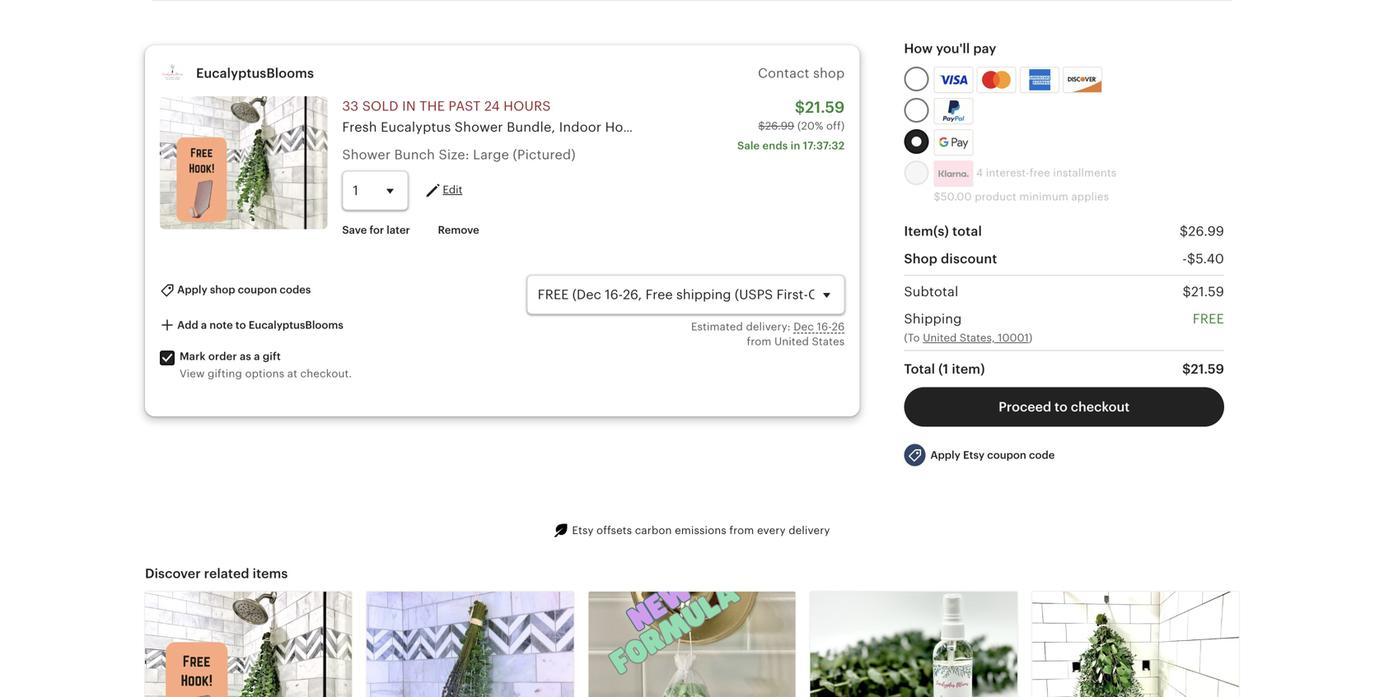 Task type: describe. For each thing, give the bounding box(es) containing it.
note
[[209, 319, 233, 331]]

at
[[287, 368, 297, 380]]

0 horizontal spatial etsy
[[572, 525, 594, 537]]

united states, 10001 button
[[923, 331, 1029, 346]]

visa image
[[939, 73, 967, 87]]

indoor
[[559, 120, 601, 135]]

dec
[[794, 321, 814, 333]]

26.99 inside $ 21.59 $ 26.99 (20% off) sale ends in 17:37:32
[[765, 120, 794, 132]]

the
[[420, 99, 445, 114]]

sale
[[737, 140, 760, 152]]

mark order as a gift view gifting options at checkout.
[[180, 351, 352, 380]]

related
[[204, 567, 249, 581]]

a inside dropdown button
[[201, 319, 207, 331]]

product
[[975, 191, 1016, 203]]

save
[[342, 224, 367, 237]]

from inside estimated delivery: dec 16-26 from united states
[[747, 336, 771, 348]]

discover image
[[1064, 70, 1103, 94]]

coupon for etsy
[[987, 449, 1026, 462]]

eucalyptusblooms inside dropdown button
[[249, 319, 343, 331]]

apply for apply shop coupon codes
[[177, 284, 207, 296]]

united inside estimated delivery: dec 16-26 from united states
[[774, 336, 809, 348]]

4
[[976, 167, 983, 179]]

contact shop
[[758, 66, 845, 81]]

dec 16-26 link
[[794, 321, 845, 333]]

carbon
[[635, 525, 672, 537]]

item(s) total
[[904, 224, 982, 239]]

decor,
[[957, 120, 999, 135]]

house
[[605, 120, 646, 135]]

(to
[[904, 332, 920, 344]]

shipping
[[904, 312, 962, 327]]

add a note to eucalyptusblooms
[[175, 319, 343, 331]]

to inside button
[[1055, 400, 1068, 415]]

estimated
[[691, 321, 743, 333]]

contact
[[758, 66, 809, 81]]

etsy offsets carbon emissions from every delivery
[[572, 525, 830, 537]]

offsets
[[597, 525, 632, 537]]

10001
[[998, 332, 1029, 344]]

free
[[1193, 312, 1224, 327]]

1 vertical spatial shower
[[342, 147, 391, 162]]

size:
[[439, 147, 469, 162]]

0 vertical spatial fresh eucalyptus shower bundle, indoor house plant, fresh eucalyptus plant, easy plants, boho decor, low light plants , eucalyptus plants image
[[160, 97, 327, 230]]

checkout
[[1071, 400, 1130, 415]]

later
[[387, 224, 410, 237]]

large
[[473, 147, 509, 162]]

shop
[[904, 252, 938, 266]]

bunch
[[394, 147, 435, 162]]

proceed
[[999, 400, 1051, 415]]

items
[[253, 567, 288, 581]]

as
[[240, 351, 251, 363]]

$ 21.59 for total (1 item)
[[1182, 362, 1224, 377]]

mark
[[180, 351, 206, 363]]

,
[[1111, 120, 1115, 135]]

shower inside the "33 sold in the past 24 hours fresh eucalyptus shower bundle, indoor house plant, fresh eucalyptus plant, easy plants, boho decor, low light plants , eucalyptus plants"
[[455, 120, 503, 135]]

$ 21.59 $ 26.99 (20% off) sale ends in 17:37:32
[[737, 99, 845, 152]]

apply shop coupon codes button
[[147, 275, 323, 306]]

you'll
[[936, 41, 970, 56]]

item)
[[952, 362, 985, 377]]

total
[[952, 224, 982, 239]]

edit button
[[423, 181, 462, 201]]

33 sold in the past 24 hours fresh eucalyptus shower bundle, indoor house plant, fresh eucalyptus plant, easy plants, boho decor, low light plants , eucalyptus plants
[[342, 99, 1231, 135]]

26
[[832, 321, 845, 333]]

minimum
[[1019, 191, 1068, 203]]

save for later
[[342, 224, 410, 237]]

subtotal
[[904, 285, 959, 299]]

1 vertical spatial from
[[729, 525, 754, 537]]

states,
[[960, 332, 995, 344]]

17:37:32
[[803, 140, 845, 152]]

apply etsy coupon code
[[930, 449, 1055, 462]]

boho
[[920, 120, 954, 135]]

1 horizontal spatial united
[[923, 332, 957, 344]]

etsy inside dropdown button
[[963, 449, 985, 462]]

remove
[[438, 224, 479, 237]]

shop for apply
[[210, 284, 235, 296]]

installments
[[1053, 167, 1117, 179]]

eucalyptus shower bundle mix, 3 types of eucaluptus, silver dollar, house plant, fresh eucalyptus plant, parvifolia eucalyptus, shower plant image
[[1032, 592, 1239, 698]]

$ 21.59 for subtotal
[[1183, 285, 1224, 299]]

apply for apply etsy coupon code
[[930, 449, 960, 462]]

add a note to eucalyptusblooms button
[[147, 310, 356, 341]]

remove button
[[425, 216, 492, 245]]

21.59 inside $ 21.59 $ 26.99 (20% off) sale ends in 17:37:32
[[805, 99, 845, 116]]

2 plant, from the left
[[802, 120, 838, 135]]

(1
[[938, 362, 949, 377]]

applies
[[1071, 191, 1109, 203]]

1 plants from the left
[[1069, 120, 1107, 135]]

21.59 for total (1 item)
[[1191, 362, 1224, 377]]

total (1 item)
[[904, 362, 985, 377]]

hours
[[503, 99, 551, 114]]

in inside $ 21.59 $ 26.99 (20% off) sale ends in 17:37:32
[[791, 140, 800, 152]]

past
[[449, 99, 481, 114]]

delivery
[[789, 525, 830, 537]]

add
[[177, 319, 198, 331]]

sold
[[362, 99, 399, 114]]

contact shop button
[[758, 66, 845, 81]]

1 eucalyptus from the left
[[381, 120, 451, 135]]

coupon for shop
[[238, 284, 277, 296]]



Task type: vqa. For each thing, say whether or not it's contained in the screenshot.
bottommost in
yes



Task type: locate. For each thing, give the bounding box(es) containing it.
21.59 up off)
[[805, 99, 845, 116]]

4 interest-free installments
[[973, 167, 1117, 179]]

5.40
[[1196, 252, 1224, 266]]

0 vertical spatial shower
[[455, 120, 503, 135]]

33
[[342, 99, 359, 114]]

light
[[1032, 120, 1065, 135]]

1 horizontal spatial shower
[[455, 120, 503, 135]]

fresh eucalyptus shower bundle, indoor house plant, fresh eucalyptus plant, easy plants, boho decor, low light plants , eucalyptus plants image
[[160, 97, 327, 230], [145, 592, 352, 698]]

1 $ 21.59 from the top
[[1183, 285, 1224, 299]]

states
[[812, 336, 845, 348]]

shop up 'note'
[[210, 284, 235, 296]]

apply etsy coupon code button
[[892, 437, 1067, 474]]

1 horizontal spatial apply
[[930, 449, 960, 462]]

fresh eucalyptus shower spray | shower bundle refresher spray | spa relaxation spray | room fragrance | fresh eucalyptus scent | linen spray image
[[810, 592, 1017, 698]]

0 vertical spatial $ 21.59
[[1183, 285, 1224, 299]]

free
[[1030, 167, 1050, 179]]

0 horizontal spatial 26.99
[[765, 120, 794, 132]]

eucalyptus right ,
[[1119, 120, 1189, 135]]

apply inside apply shop coupon codes dropdown button
[[177, 284, 207, 296]]

0 vertical spatial to
[[235, 319, 246, 331]]

$
[[795, 99, 805, 116], [758, 120, 765, 132], [1180, 224, 1188, 239], [1187, 252, 1196, 266], [1183, 285, 1191, 299], [1182, 362, 1191, 377]]

to
[[235, 319, 246, 331], [1055, 400, 1068, 415]]

2 $ 21.59 from the top
[[1182, 362, 1224, 377]]

view
[[180, 368, 205, 380]]

apply shop coupon codes
[[175, 284, 311, 296]]

0 horizontal spatial eucalyptus
[[381, 120, 451, 135]]

1 horizontal spatial a
[[254, 351, 260, 363]]

0 vertical spatial shop
[[813, 66, 845, 81]]

eucalyptus & lavender shower bath pouches | aromatherapy | shower eucalyptus | eucalyptus bundles | lavender buds | shower lavender pouch image
[[589, 592, 795, 698]]

2 vertical spatial 21.59
[[1191, 362, 1224, 377]]

0 vertical spatial coupon
[[238, 284, 277, 296]]

american express image
[[1022, 69, 1057, 91]]

coupon left code
[[987, 449, 1026, 462]]

interest-
[[986, 167, 1030, 179]]

0 horizontal spatial to
[[235, 319, 246, 331]]

0 horizontal spatial coupon
[[238, 284, 277, 296]]

eucalyptusblooms link
[[196, 66, 314, 81]]

1 horizontal spatial coupon
[[987, 449, 1026, 462]]

in right ends
[[791, 140, 800, 152]]

1 vertical spatial apply
[[930, 449, 960, 462]]

$ 21.59 up 'free'
[[1183, 285, 1224, 299]]

in inside the "33 sold in the past 24 hours fresh eucalyptus shower bundle, indoor house plant, fresh eucalyptus plant, easy plants, boho decor, low light plants , eucalyptus plants"
[[402, 99, 416, 114]]

1 vertical spatial coupon
[[987, 449, 1026, 462]]

united down dec
[[774, 336, 809, 348]]

discount
[[941, 252, 997, 266]]

24
[[484, 99, 500, 114]]

etsy
[[963, 449, 985, 462], [572, 525, 594, 537]]

fresh down 33
[[342, 120, 377, 135]]

eucalyptusblooms down codes
[[249, 319, 343, 331]]

$ 21.59
[[1183, 285, 1224, 299], [1182, 362, 1224, 377]]

for
[[369, 224, 384, 237]]

16-
[[817, 321, 832, 333]]

$ 26.99
[[1180, 224, 1224, 239]]

0 vertical spatial from
[[747, 336, 771, 348]]

plants,
[[874, 120, 917, 135]]

to inside dropdown button
[[235, 319, 246, 331]]

shop inside dropdown button
[[210, 284, 235, 296]]

in left the
[[402, 99, 416, 114]]

26.99 up - $ 5.40
[[1188, 224, 1224, 239]]

proceed to checkout button
[[904, 388, 1224, 427]]

(to united states, 10001 )
[[904, 332, 1033, 344]]

1 horizontal spatial fresh
[[689, 120, 724, 135]]

from down the 'delivery:' at the top
[[747, 336, 771, 348]]

0 vertical spatial 21.59
[[805, 99, 845, 116]]

eucalyptus down the
[[381, 120, 451, 135]]

1 horizontal spatial plants
[[1192, 120, 1231, 135]]

etsy left the offsets at the left of the page
[[572, 525, 594, 537]]

plants
[[1069, 120, 1107, 135], [1192, 120, 1231, 135]]

a right as
[[254, 351, 260, 363]]

fresh right house
[[689, 120, 724, 135]]

- $ 5.40
[[1182, 252, 1224, 266]]

0 horizontal spatial a
[[201, 319, 207, 331]]

a
[[201, 319, 207, 331], [254, 351, 260, 363]]

code
[[1029, 449, 1055, 462]]

$50.00 product minimum applies
[[934, 191, 1109, 203]]

0 vertical spatial 26.99
[[765, 120, 794, 132]]

1 horizontal spatial etsy
[[963, 449, 985, 462]]

0 vertical spatial a
[[201, 319, 207, 331]]

pay
[[973, 41, 996, 56]]

total
[[904, 362, 935, 377]]

1 vertical spatial eucalyptusblooms
[[249, 319, 343, 331]]

from left every
[[729, 525, 754, 537]]

1 horizontal spatial shop
[[813, 66, 845, 81]]

0 horizontal spatial plants
[[1069, 120, 1107, 135]]

estimated delivery: dec 16-26 from united states
[[691, 321, 845, 348]]

item(s)
[[904, 224, 949, 239]]

1 vertical spatial a
[[254, 351, 260, 363]]

1 plant, from the left
[[649, 120, 686, 135]]

ends
[[762, 140, 788, 152]]

a right "add"
[[201, 319, 207, 331]]

2 horizontal spatial eucalyptus
[[1119, 120, 1189, 135]]

shower down 24
[[455, 120, 503, 135]]

bundle,
[[507, 120, 555, 135]]

delivery:
[[746, 321, 791, 333]]

1 vertical spatial $ 21.59
[[1182, 362, 1224, 377]]

off)
[[826, 120, 845, 132]]

low
[[1003, 120, 1029, 135]]

codes
[[280, 284, 311, 296]]

1 horizontal spatial plant,
[[802, 120, 838, 135]]

1 vertical spatial 26.99
[[1188, 224, 1224, 239]]

1 fresh from the left
[[342, 120, 377, 135]]

plant, right house
[[649, 120, 686, 135]]

fresh eucalyptus shower bundle, indoor house plant, fresh eucalyptus plant, easy plants, boho decor, low light plants , eucalyptus plants link
[[342, 120, 1231, 135]]

a inside mark order as a gift view gifting options at checkout.
[[254, 351, 260, 363]]

0 vertical spatial etsy
[[963, 449, 985, 462]]

shower bunch size: large (pictured)
[[342, 147, 576, 162]]

21.59 down 'free'
[[1191, 362, 1224, 377]]

eucalyptusblooms right the eucalyptusblooms icon
[[196, 66, 314, 81]]

2 fresh from the left
[[689, 120, 724, 135]]

shower left bunch
[[342, 147, 391, 162]]

save for later button
[[330, 216, 422, 245]]

1 vertical spatial to
[[1055, 400, 1068, 415]]

21.59 for subtotal
[[1191, 285, 1224, 299]]

to right 'note'
[[235, 319, 246, 331]]

21.59 up 'free'
[[1191, 285, 1224, 299]]

(pictured)
[[513, 147, 576, 162]]

how
[[904, 41, 933, 56]]

0 horizontal spatial fresh
[[342, 120, 377, 135]]

discover
[[145, 567, 201, 581]]

gift
[[263, 351, 281, 363]]

shop for contact
[[813, 66, 845, 81]]

0 vertical spatial in
[[402, 99, 416, 114]]

-
[[1182, 252, 1187, 266]]

1 horizontal spatial eucalyptus
[[728, 120, 798, 135]]

pay in 4 installments image
[[934, 161, 973, 187]]

eucalyptus up ends
[[728, 120, 798, 135]]

0 horizontal spatial united
[[774, 336, 809, 348]]

checkout.
[[300, 368, 352, 380]]

0 horizontal spatial plant,
[[649, 120, 686, 135]]

to right proceed
[[1055, 400, 1068, 415]]

google pay image
[[935, 130, 972, 155]]

fresh
[[342, 120, 377, 135], [689, 120, 724, 135]]

1 vertical spatial fresh eucalyptus shower bundle, indoor house plant, fresh eucalyptus plant, easy plants, boho decor, low light plants , eucalyptus plants image
[[145, 592, 352, 698]]

mastercard image
[[979, 69, 1014, 91]]

from
[[747, 336, 771, 348], [729, 525, 754, 537]]

26.99
[[765, 120, 794, 132], [1188, 224, 1224, 239]]

)
[[1029, 332, 1033, 344]]

how you'll pay
[[904, 41, 996, 56]]

proceed to checkout
[[999, 400, 1130, 415]]

3 eucalyptus from the left
[[1119, 120, 1189, 135]]

0 vertical spatial eucalyptusblooms
[[196, 66, 314, 81]]

1 vertical spatial shop
[[210, 284, 235, 296]]

1 horizontal spatial in
[[791, 140, 800, 152]]

$50.00
[[934, 191, 972, 203]]

2 eucalyptus from the left
[[728, 120, 798, 135]]

united
[[923, 332, 957, 344], [774, 336, 809, 348]]

eucalyptusblooms image
[[160, 60, 186, 87]]

2 plants from the left
[[1192, 120, 1231, 135]]

eucalyptus and lavender shower bundle | fresh eucalyptus bunch | easy care plants | fresh french lavender | shower eucalyptus and lavender image
[[367, 592, 574, 698]]

0 horizontal spatial shower
[[342, 147, 391, 162]]

paypal image
[[936, 101, 971, 122]]

every
[[757, 525, 786, 537]]

apply inside apply etsy coupon code dropdown button
[[930, 449, 960, 462]]

1 horizontal spatial 26.99
[[1188, 224, 1224, 239]]

0 horizontal spatial shop
[[210, 284, 235, 296]]

in
[[402, 99, 416, 114], [791, 140, 800, 152]]

eucalyptusblooms
[[196, 66, 314, 81], [249, 319, 343, 331]]

plant, up 17:37:32
[[802, 120, 838, 135]]

0 vertical spatial apply
[[177, 284, 207, 296]]

coupon up the add a note to eucalyptusblooms
[[238, 284, 277, 296]]

united down shipping
[[923, 332, 957, 344]]

26.99 up ends
[[765, 120, 794, 132]]

etsy left code
[[963, 449, 985, 462]]

1 vertical spatial in
[[791, 140, 800, 152]]

21.59
[[805, 99, 845, 116], [1191, 285, 1224, 299], [1191, 362, 1224, 377]]

shop right the contact
[[813, 66, 845, 81]]

1 vertical spatial 21.59
[[1191, 285, 1224, 299]]

0 horizontal spatial in
[[402, 99, 416, 114]]

edit
[[443, 184, 462, 196]]

shop discount
[[904, 252, 997, 266]]

apply
[[177, 284, 207, 296], [930, 449, 960, 462]]

emissions
[[675, 525, 726, 537]]

shower
[[455, 120, 503, 135], [342, 147, 391, 162]]

$ 21.59 down 'free'
[[1182, 362, 1224, 377]]

1 horizontal spatial to
[[1055, 400, 1068, 415]]

shop
[[813, 66, 845, 81], [210, 284, 235, 296]]

(20%
[[797, 120, 823, 132]]

1 vertical spatial etsy
[[572, 525, 594, 537]]

0 horizontal spatial apply
[[177, 284, 207, 296]]



